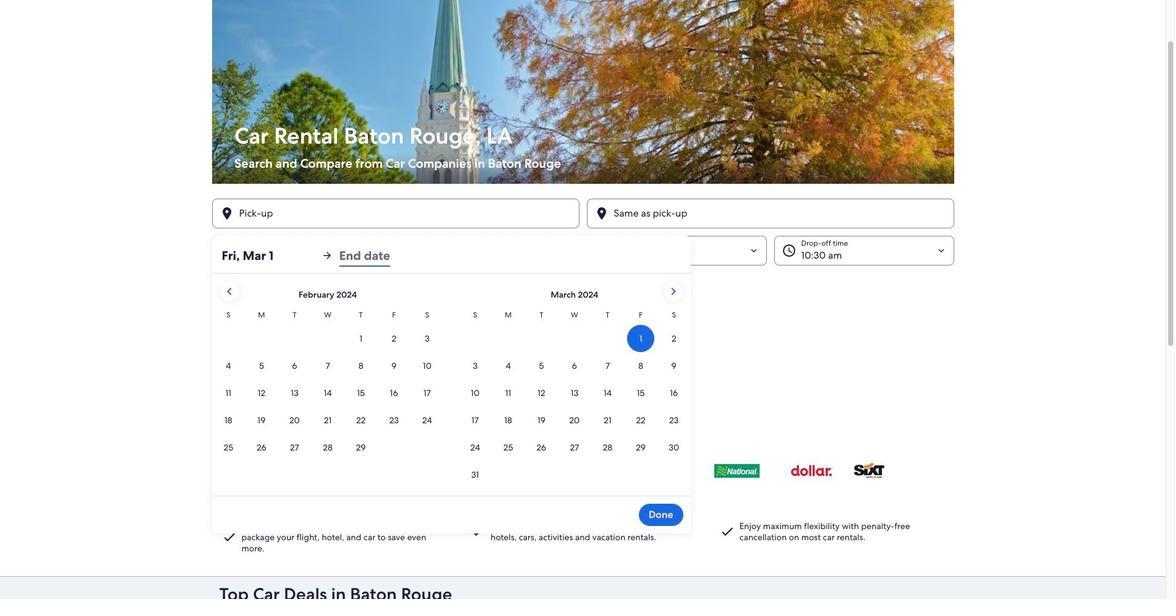 Task type: locate. For each thing, give the bounding box(es) containing it.
previous month image
[[222, 284, 237, 299]]

breadcrumbs region
[[0, 0, 1167, 577]]

car suppliers logo image
[[219, 447, 947, 493]]



Task type: vqa. For each thing, say whether or not it's contained in the screenshot.
rightmost in
no



Task type: describe. For each thing, give the bounding box(es) containing it.
next month image
[[666, 284, 681, 299]]



